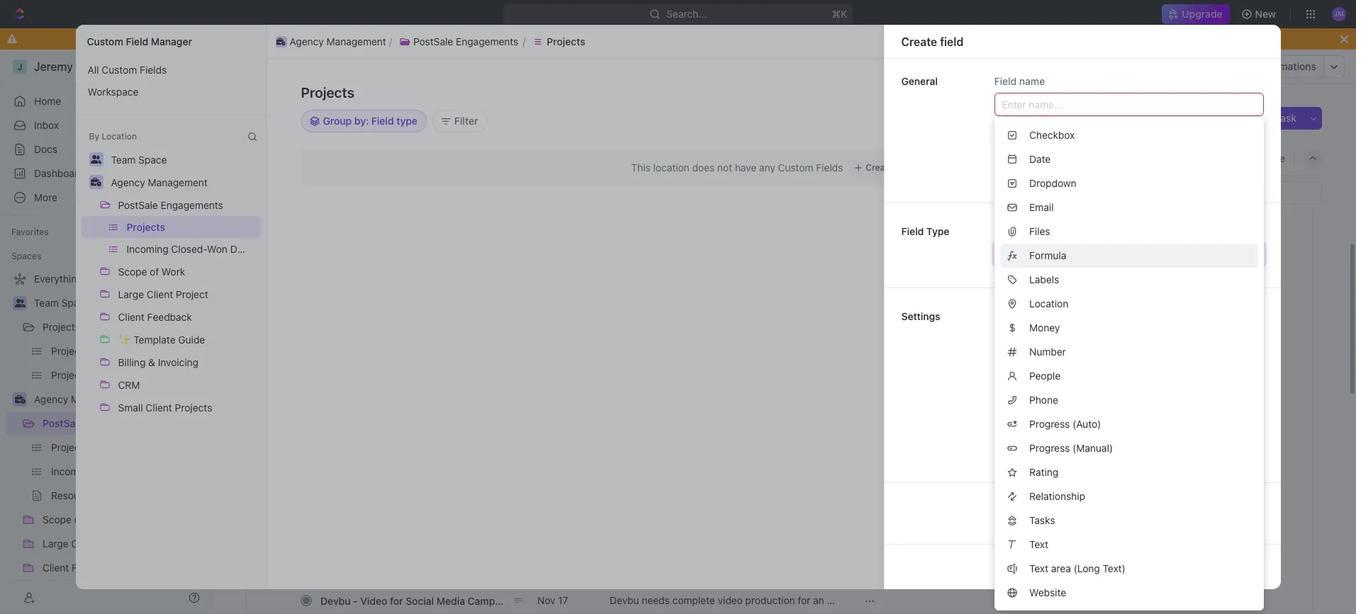 Task type: vqa. For each thing, say whether or not it's contained in the screenshot.


Task type: describe. For each thing, give the bounding box(es) containing it.
agency for the left agency management link
[[34, 394, 68, 406]]

visible to guests custom fields can be hidden or shown to guests in your workspace.
[[1020, 422, 1245, 460]]

billing
[[118, 357, 146, 369]]

1 the from the left
[[1065, 338, 1078, 349]]

team for team space button
[[111, 154, 136, 166]]

notifications?
[[675, 33, 739, 45]]

social
[[406, 595, 434, 607]]

money
[[1030, 322, 1061, 334]]

be for guests
[[1096, 438, 1107, 448]]

custom inside pinned pinned custom fields will always be displayed in task view, even if empty.
[[1050, 388, 1081, 399]]

user group image
[[15, 299, 25, 308]]

postsale engagements inside sidebar navigation
[[43, 418, 150, 430]]

location button
[[1001, 292, 1259, 316]]

by
[[89, 131, 100, 142]]

scope of work button
[[112, 260, 192, 283]]

0 vertical spatial projects button
[[526, 33, 593, 50]]

⌘k
[[832, 8, 848, 20]]

rating
[[1030, 467, 1059, 479]]

field up all custom fields
[[126, 35, 148, 48]]

tree inside sidebar navigation
[[6, 268, 199, 615]]

1 vertical spatial to
[[1053, 422, 1062, 434]]

always
[[1125, 388, 1152, 399]]

enable
[[748, 33, 780, 45]]

view,
[[1237, 388, 1257, 399]]

1 pinned from the top
[[1020, 372, 1052, 384]]

location
[[654, 162, 690, 174]]

is
[[1216, 338, 1222, 349]]

1 required from the top
[[1020, 311, 1061, 323]]

0 horizontal spatial projects button
[[120, 216, 261, 238]]

fields inside pinned pinned custom fields will always be displayed in task view, even if empty.
[[1083, 388, 1107, 399]]

✨ template guide
[[118, 334, 205, 346]]

search...
[[667, 8, 707, 20]]

people
[[1030, 370, 1061, 382]]

0 horizontal spatial when
[[1068, 171, 1090, 182]]

general
[[902, 75, 938, 87]]

0 horizontal spatial agency management link
[[34, 389, 196, 411]]

incoming closed-won deals button
[[120, 238, 261, 260]]

✨
[[118, 334, 131, 346]]

client inside button
[[118, 311, 145, 323]]

do
[[528, 33, 541, 45]]

favorites
[[11, 227, 49, 238]]

in left all
[[1044, 338, 1051, 349]]

create one
[[866, 162, 911, 173]]

relationship button
[[1001, 485, 1259, 509]]

2 pinned from the top
[[1020, 388, 1048, 399]]

team space link
[[34, 292, 196, 315]]

Search tasks... text field
[[1180, 182, 1322, 204]]

creating
[[1214, 326, 1247, 337]]

space for team space button
[[138, 154, 167, 166]]

of
[[150, 266, 159, 278]]

business time image inside sidebar navigation
[[15, 396, 25, 404]]

relationship
[[1030, 491, 1086, 503]]

(long
[[1074, 563, 1101, 575]]

tasks button
[[1001, 509, 1259, 533]]

displayed
[[1167, 388, 1205, 399]]

docs
[[34, 143, 57, 155]]

custom inside button
[[102, 64, 137, 76]]

0 horizontal spatial to
[[589, 33, 598, 45]]

projects inside button
[[175, 402, 212, 414]]

client for small
[[146, 402, 172, 414]]

browser
[[635, 33, 673, 45]]

website button
[[1001, 582, 1259, 606]]

Search... text field
[[1102, 116, 1239, 127]]

used
[[1225, 338, 1244, 349]]

agency for the leftmost agency management button
[[111, 177, 145, 189]]

all custom fields button
[[81, 59, 261, 81]]

in right fields
[[1173, 171, 1180, 182]]

client for large
[[147, 289, 173, 301]]

home
[[34, 95, 61, 107]]

video
[[718, 595, 743, 607]]

your inside required in tasks required custom fields must be filled out when creating tasks in all the locations where the custom field is used in your workspace.
[[1020, 350, 1038, 361]]

agency management for the right agency management link
[[238, 60, 335, 72]]

type inside type dropdown button
[[995, 226, 1018, 238]]

projects link
[[43, 316, 159, 339]]

dropdown
[[1030, 177, 1077, 189]]

Enter name... text field
[[995, 93, 1264, 116]]

create field
[[902, 35, 964, 48]]

task inside add task button
[[1276, 112, 1297, 124]]

or for guests
[[1139, 438, 1147, 448]]

devbu needs complete video production for an upcoming social media campaign.
[[610, 595, 827, 615]]

hidden
[[1109, 438, 1136, 448]]

one
[[896, 162, 911, 173]]

in inside "visible to guests custom fields can be hidden or shown to guests in your workspace."
[[1217, 438, 1224, 448]]

phone
[[1030, 394, 1059, 406]]

incoming
[[127, 243, 169, 255]]

add existing field button
[[1051, 82, 1150, 104]]

inbox
[[34, 119, 59, 131]]

1 horizontal spatial agency management button
[[273, 33, 389, 50]]

crm button
[[112, 374, 146, 396]]

postsale inside postsale engagements link
[[43, 418, 84, 430]]

view
[[995, 171, 1014, 182]]

create for create field
[[902, 35, 938, 48]]

fields inside "visible to guests custom fields can be hidden or shown to guests in your workspace."
[[1054, 438, 1077, 448]]

media
[[437, 595, 465, 607]]

template
[[134, 334, 176, 346]]

list containing agency management
[[273, 33, 1255, 50]]

fields inside button
[[140, 64, 167, 76]]

email button
[[1001, 196, 1259, 220]]

devbu - video for social media campaign
[[321, 595, 515, 607]]

field for create new field
[[1219, 87, 1239, 99]]

text area (long text)
[[1030, 563, 1126, 575]]

field type
[[902, 226, 950, 238]]

website
[[1030, 587, 1067, 599]]

dashboards
[[34, 167, 89, 179]]

favorites button
[[6, 224, 54, 241]]

people button
[[1001, 365, 1259, 389]]

work
[[162, 266, 185, 278]]

devbu for devbu - video for social media campaign
[[321, 595, 351, 607]]

workspace. inside "visible to guests custom fields can be hidden or shown to guests in your workspace."
[[1020, 450, 1067, 460]]

field left name
[[995, 75, 1017, 87]]

0 horizontal spatial agency management button
[[105, 171, 214, 194]]

devbu - video for social media campaign link
[[317, 591, 526, 612]]

postsale engagements link
[[43, 413, 159, 435]]

0 horizontal spatial for
[[390, 595, 403, 607]]

add task button
[[1246, 107, 1306, 130]]

workspace button
[[81, 81, 261, 103]]

type button
[[995, 226, 1264, 266]]

text button
[[1001, 533, 1259, 557]]

formula
[[1030, 250, 1067, 262]]

be inside required in tasks required custom fields must be filled out when creating tasks in all the locations where the custom field is used in your workspace.
[[1140, 326, 1150, 337]]

create for create one
[[866, 162, 894, 173]]

won
[[207, 243, 228, 255]]

guide
[[178, 334, 205, 346]]

create new field button
[[1155, 82, 1248, 104]]

feedback
[[147, 311, 192, 323]]

list containing postsale engagements
[[76, 194, 266, 419]]

will
[[1110, 388, 1123, 399]]

hide
[[787, 33, 809, 45]]

phone button
[[1001, 389, 1259, 413]]

0 vertical spatial guests
[[1065, 422, 1096, 434]]

✨ template guide button
[[112, 328, 212, 351]]

crm
[[118, 379, 140, 391]]

even
[[1020, 400, 1039, 411]]

0 horizontal spatial postsale engagements button
[[112, 194, 230, 216]]

by location
[[89, 131, 137, 142]]

where
[[1119, 338, 1143, 349]]

in right the money
[[1064, 311, 1072, 323]]

this
[[632, 162, 651, 174]]



Task type: locate. For each thing, give the bounding box(es) containing it.
devbu needs complete video production for an upcoming social media campaign. button
[[601, 589, 848, 615]]

field inside create new field button
[[1219, 87, 1239, 99]]

team down by location
[[111, 154, 136, 166]]

0 vertical spatial to
[[589, 33, 598, 45]]

team for team space link
[[34, 297, 59, 309]]

0 horizontal spatial create
[[866, 162, 894, 173]]

manager
[[151, 35, 192, 48]]

be inside pinned pinned custom fields will always be displayed in task view, even if empty.
[[1154, 388, 1164, 399]]

text inside text area (long text) button
[[1030, 563, 1049, 575]]

tasks up locations
[[1074, 311, 1099, 323]]

add for add task
[[1254, 112, 1273, 124]]

list
[[273, 33, 1255, 50], [76, 59, 266, 103], [76, 148, 266, 419], [76, 194, 266, 419], [76, 216, 266, 260]]

agency management inside tree
[[34, 394, 131, 406]]

2 horizontal spatial create
[[1163, 87, 1194, 99]]

in right shown
[[1217, 438, 1224, 448]]

0 vertical spatial client
[[147, 289, 173, 301]]

1 horizontal spatial field
[[1121, 87, 1141, 99]]

closed-
[[171, 243, 207, 255]]

(optional)
[[1051, 127, 1095, 139]]

2 vertical spatial tasks
[[1020, 338, 1041, 349]]

postsale
[[413, 35, 453, 47], [246, 106, 325, 129], [118, 199, 158, 211], [43, 418, 84, 430]]

be right can
[[1096, 438, 1107, 448]]

your down view,
[[1227, 438, 1245, 448]]

field left is
[[1194, 338, 1213, 349]]

enable
[[601, 33, 632, 45]]

task left view,
[[1217, 388, 1235, 399]]

0 vertical spatial postsale engagements button
[[392, 33, 526, 50]]

this
[[811, 33, 829, 45]]

0 horizontal spatial add
[[1060, 87, 1079, 99]]

2 vertical spatial to
[[1178, 438, 1186, 448]]

add task
[[1254, 112, 1297, 124]]

space
[[138, 154, 167, 166], [61, 297, 90, 309]]

to right shown
[[1178, 438, 1186, 448]]

create left new
[[1163, 87, 1194, 99]]

0 horizontal spatial be
[[1096, 438, 1107, 448]]

labels
[[1030, 274, 1060, 286]]

space down inbox link
[[138, 154, 167, 166]]

field name
[[995, 75, 1046, 87]]

space for team space link
[[61, 297, 90, 309]]

0 horizontal spatial task
[[1217, 388, 1235, 399]]

1 vertical spatial pinned
[[1020, 388, 1048, 399]]

large
[[118, 289, 144, 301]]

tasks
[[1030, 515, 1056, 527]]

pinned
[[1020, 372, 1052, 384], [1020, 388, 1048, 399]]

or for when
[[1206, 171, 1215, 182]]

fields left create one button
[[816, 162, 843, 174]]

2 type from the left
[[995, 226, 1018, 238]]

custom field manager
[[87, 35, 192, 48]]

0 vertical spatial pinned
[[1020, 372, 1052, 384]]

the
[[1065, 338, 1078, 349], [1145, 338, 1158, 349]]

0 vertical spatial progress
[[1030, 418, 1070, 431]]

dropdown button
[[1001, 172, 1259, 196]]

list containing projects
[[76, 216, 266, 260]]

field inside required in tasks required custom fields must be filled out when creating tasks in all the locations where the custom field is used in your workspace.
[[1194, 338, 1213, 349]]

0 horizontal spatial business time image
[[15, 396, 25, 404]]

existing
[[1081, 87, 1118, 99]]

&
[[148, 357, 155, 369]]

in
[[1173, 171, 1180, 182], [1064, 311, 1072, 323], [1044, 338, 1051, 349], [1247, 338, 1254, 349], [1207, 388, 1214, 399], [1217, 438, 1224, 448]]

1 vertical spatial guests
[[1188, 438, 1215, 448]]

0 vertical spatial agency management link
[[221, 58, 339, 75]]

overview
[[265, 152, 308, 164]]

for right the video on the left
[[390, 595, 403, 607]]

to
[[589, 33, 598, 45], [1053, 422, 1062, 434], [1178, 438, 1186, 448]]

space inside button
[[138, 154, 167, 166]]

all custom fields
[[88, 64, 167, 76]]

rating button
[[1001, 461, 1259, 485]]

create inside create new field button
[[1163, 87, 1194, 99]]

0 horizontal spatial team
[[34, 297, 59, 309]]

be right always
[[1154, 388, 1164, 399]]

2 required from the top
[[1020, 326, 1056, 337]]

create left one
[[866, 162, 894, 173]]

visible
[[1020, 422, 1051, 434]]

client right small
[[146, 402, 172, 414]]

0 vertical spatial business time image
[[277, 38, 286, 45]]

devbu inside devbu - video for social media campaign link
[[321, 595, 351, 607]]

the down filled
[[1145, 338, 1158, 349]]

pinned up even
[[1020, 388, 1048, 399]]

1 progress from the top
[[1030, 418, 1070, 431]]

add left existing
[[1060, 87, 1079, 99]]

create inside create one button
[[866, 162, 894, 173]]

tasks right fields
[[1183, 171, 1204, 182]]

1 horizontal spatial devbu
[[610, 595, 639, 607]]

progress down "if"
[[1030, 418, 1070, 431]]

1 vertical spatial workspace.
[[1020, 450, 1067, 460]]

for inside devbu needs complete video production for an upcoming social media campaign.
[[798, 595, 811, 607]]

progress up rating
[[1030, 443, 1070, 455]]

automations button
[[1251, 56, 1324, 77]]

1 horizontal spatial task
[[1276, 112, 1297, 124]]

1 horizontal spatial when
[[1190, 326, 1211, 337]]

agency management link
[[221, 58, 339, 75], [34, 389, 196, 411]]

not
[[718, 162, 733, 174]]

field down one
[[902, 226, 924, 238]]

1 vertical spatial required
[[1020, 326, 1056, 337]]

1 horizontal spatial add
[[1254, 112, 1273, 124]]

2 horizontal spatial to
[[1178, 438, 1186, 448]]

0 horizontal spatial guests
[[1065, 422, 1096, 434]]

1 horizontal spatial to
[[1053, 422, 1062, 434]]

space inside sidebar navigation
[[61, 297, 90, 309]]

1 vertical spatial agency management button
[[105, 171, 214, 194]]

1 horizontal spatial be
[[1140, 326, 1150, 337]]

0 vertical spatial add
[[1060, 87, 1079, 99]]

sidebar navigation
[[0, 50, 212, 615]]

campaign
[[468, 595, 515, 607]]

team space for team space button
[[111, 154, 167, 166]]

required up all
[[1020, 311, 1061, 323]]

add inside add existing field button
[[1060, 87, 1079, 99]]

text area (long text) button
[[1001, 557, 1259, 582]]

automations
[[1258, 60, 1317, 72]]

0 vertical spatial team space
[[111, 154, 167, 166]]

0 vertical spatial workspace.
[[1040, 350, 1087, 361]]

guests up can
[[1065, 422, 1096, 434]]

progress (manual)
[[1030, 443, 1114, 455]]

text down tasks
[[1030, 539, 1049, 551]]

or left "views" in the right of the page
[[1206, 171, 1215, 182]]

list containing all custom fields
[[76, 59, 266, 103]]

0 horizontal spatial team space
[[34, 297, 90, 309]]

home link
[[6, 90, 199, 113]]

1 vertical spatial postsale engagements button
[[112, 194, 230, 216]]

new
[[1197, 87, 1216, 99]]

0 horizontal spatial location
[[102, 131, 137, 142]]

0 vertical spatial task
[[1276, 112, 1297, 124]]

create up general
[[902, 35, 938, 48]]

workspace. up rating
[[1020, 450, 1067, 460]]

1 vertical spatial text
[[1030, 563, 1049, 575]]

engagements inside sidebar navigation
[[86, 418, 150, 430]]

progress (auto) button
[[1001, 413, 1259, 437]]

video
[[361, 595, 387, 607]]

email
[[1030, 201, 1054, 213]]

add existing field
[[1060, 87, 1141, 99]]

1 text from the top
[[1030, 539, 1049, 551]]

fields down progress (auto)
[[1054, 438, 1077, 448]]

the right all
[[1065, 338, 1078, 349]]

be for custom
[[1154, 388, 1164, 399]]

0 horizontal spatial the
[[1065, 338, 1078, 349]]

custom
[[87, 35, 123, 48], [102, 64, 137, 76], [778, 162, 814, 174], [1058, 326, 1089, 337], [1161, 338, 1192, 349], [1050, 388, 1081, 399], [1020, 438, 1051, 448]]

0 vertical spatial team
[[111, 154, 136, 166]]

tasks down the money
[[1020, 338, 1041, 349]]

1 vertical spatial or
[[1139, 438, 1147, 448]]

be inside "visible to guests custom fields can be hidden or shown to guests in your workspace."
[[1096, 438, 1107, 448]]

1 vertical spatial be
[[1154, 388, 1164, 399]]

fields up locations
[[1092, 326, 1115, 337]]

0 vertical spatial or
[[1206, 171, 1215, 182]]

labels button
[[1001, 268, 1259, 292]]

1 type from the left
[[927, 226, 950, 238]]

0 horizontal spatial or
[[1139, 438, 1147, 448]]

Type text field
[[1003, 244, 1239, 265]]

team inside team space button
[[111, 154, 136, 166]]

team right user group icon on the left of the page
[[34, 297, 59, 309]]

text for text
[[1030, 539, 1049, 551]]

projects inside sidebar navigation
[[43, 321, 80, 333]]

add for add existing field
[[1060, 87, 1079, 99]]

0 vertical spatial create
[[902, 35, 938, 48]]

client down large
[[118, 311, 145, 323]]

1 vertical spatial when
[[1190, 326, 1211, 337]]

0 horizontal spatial type
[[927, 226, 950, 238]]

can
[[1080, 438, 1094, 448]]

for left 'an'
[[798, 595, 811, 607]]

1 vertical spatial progress
[[1030, 443, 1070, 455]]

location right "by"
[[102, 131, 137, 142]]

task inside pinned pinned custom fields will always be displayed in task view, even if empty.
[[1217, 388, 1235, 399]]

location inside button
[[1030, 298, 1069, 310]]

to right want
[[589, 33, 598, 45]]

agency management button
[[273, 33, 389, 50], [105, 171, 214, 194]]

1 vertical spatial team
[[34, 297, 59, 309]]

1 horizontal spatial location
[[1030, 298, 1069, 310]]

management inside sidebar navigation
[[71, 394, 131, 406]]

add inside add task button
[[1254, 112, 1273, 124]]

project
[[176, 289, 208, 301]]

1 horizontal spatial postsale engagements button
[[392, 33, 526, 50]]

task
[[1276, 112, 1297, 124], [1217, 388, 1235, 399]]

(manual)
[[1073, 443, 1114, 455]]

2 text from the top
[[1030, 563, 1049, 575]]

create for create new field
[[1163, 87, 1194, 99]]

1 vertical spatial your
[[1227, 438, 1245, 448]]

1 horizontal spatial or
[[1206, 171, 1215, 182]]

in right used
[[1247, 338, 1254, 349]]

when
[[1068, 171, 1090, 182], [1190, 326, 1211, 337]]

client feedback
[[118, 311, 192, 323]]

2 progress from the top
[[1030, 443, 1070, 455]]

devbu inside devbu needs complete video production for an upcoming social media campaign.
[[610, 595, 639, 607]]

0 horizontal spatial devbu
[[321, 595, 351, 607]]

description (optional)
[[995, 127, 1095, 139]]

your
[[1020, 350, 1038, 361], [1227, 438, 1245, 448]]

when right out
[[1190, 326, 1211, 337]]

team space for team space link
[[34, 297, 90, 309]]

1 horizontal spatial type
[[995, 226, 1018, 238]]

1 horizontal spatial guests
[[1188, 438, 1215, 448]]

1 horizontal spatial your
[[1227, 438, 1245, 448]]

0 vertical spatial required
[[1020, 311, 1061, 323]]

team inside team space link
[[34, 297, 59, 309]]

1 vertical spatial location
[[1030, 298, 1069, 310]]

1 vertical spatial space
[[61, 297, 90, 309]]

progress
[[1030, 418, 1070, 431], [1030, 443, 1070, 455]]

team space inside button
[[111, 154, 167, 166]]

your up people
[[1020, 350, 1038, 361]]

1 horizontal spatial business time image
[[277, 38, 286, 45]]

in inside pinned pinned custom fields will always be displayed in task view, even if empty.
[[1207, 388, 1214, 399]]

1 vertical spatial task
[[1217, 388, 1235, 399]]

locations
[[1080, 338, 1116, 349]]

0 horizontal spatial tasks
[[1020, 338, 1041, 349]]

in right displayed
[[1207, 388, 1214, 399]]

text for text area (long text)
[[1030, 563, 1049, 575]]

pinned up phone
[[1020, 372, 1052, 384]]

projects
[[547, 35, 586, 47], [301, 84, 355, 101], [127, 221, 165, 233], [43, 321, 80, 333], [175, 402, 212, 414]]

0 vertical spatial agency management button
[[273, 33, 389, 50]]

fields up "workspace" button
[[140, 64, 167, 76]]

guests right shown
[[1188, 438, 1215, 448]]

do you want to enable browser notifications? enable hide this
[[528, 33, 829, 45]]

agency management for the left agency management link
[[34, 394, 131, 406]]

business time image
[[277, 38, 286, 45], [15, 396, 25, 404]]

None text field
[[995, 145, 1264, 168]]

or left shown
[[1139, 438, 1147, 448]]

team space inside tree
[[34, 297, 90, 309]]

location up the money
[[1030, 298, 1069, 310]]

field for add existing field
[[1121, 87, 1141, 99]]

0 vertical spatial your
[[1020, 350, 1038, 361]]

1 horizontal spatial tasks
[[1074, 311, 1099, 323]]

0 vertical spatial when
[[1068, 171, 1090, 182]]

client up client feedback button
[[147, 289, 173, 301]]

money button
[[1001, 316, 1259, 340]]

when inside required in tasks required custom fields must be filled out when creating tasks in all the locations where the custom field is used in your workspace.
[[1190, 326, 1211, 337]]

1 vertical spatial create
[[1163, 87, 1194, 99]]

1 horizontal spatial team space
[[111, 154, 167, 166]]

0 horizontal spatial space
[[61, 297, 90, 309]]

workspace. down all
[[1040, 350, 1087, 361]]

1 horizontal spatial create
[[902, 35, 938, 48]]

required up number
[[1020, 326, 1056, 337]]

custom inside "visible to guests custom fields can be hidden or shown to guests in your workspace."
[[1020, 438, 1051, 448]]

files
[[1030, 226, 1051, 238]]

0 vertical spatial space
[[138, 154, 167, 166]]

scope of work
[[118, 266, 185, 278]]

team space right user group icon on the left of the page
[[34, 297, 90, 309]]

projects button up incoming closed-won deals
[[120, 216, 261, 238]]

be left filled
[[1140, 326, 1150, 337]]

team space down by location
[[111, 154, 167, 166]]

small client projects button
[[112, 396, 219, 419]]

2 horizontal spatial tasks
[[1183, 171, 1204, 182]]

workspace. inside required in tasks required custom fields must be filled out when creating tasks in all the locations where the custom field is used in your workspace.
[[1040, 350, 1087, 361]]

0 vertical spatial location
[[102, 131, 137, 142]]

guests
[[1065, 422, 1096, 434], [1188, 438, 1215, 448]]

billing & invoicing
[[118, 357, 199, 369]]

or
[[1206, 171, 1215, 182], [1139, 438, 1147, 448]]

large client project button
[[112, 283, 215, 306]]

progress for progress (manual)
[[1030, 443, 1070, 455]]

1 horizontal spatial team
[[111, 154, 136, 166]]

agency inside tree
[[34, 394, 68, 406]]

fields inside required in tasks required custom fields must be filled out when creating tasks in all the locations where the custom field is used in your workspace.
[[1092, 326, 1115, 337]]

1 horizontal spatial agency management link
[[221, 58, 339, 75]]

create new field
[[1163, 87, 1239, 99]]

2 horizontal spatial field
[[1219, 87, 1239, 99]]

checkbox
[[1030, 129, 1075, 141]]

1 vertical spatial business time image
[[15, 396, 25, 404]]

create one button
[[849, 160, 917, 177]]

campaign.
[[718, 608, 765, 615]]

0 vertical spatial tasks
[[1183, 171, 1204, 182]]

agency for the right agency management link
[[238, 60, 273, 72]]

field inside add existing field button
[[1121, 87, 1141, 99]]

when left hovering
[[1068, 171, 1090, 182]]

to right visible
[[1053, 422, 1062, 434]]

invoicing
[[158, 357, 199, 369]]

1 vertical spatial add
[[1254, 112, 1273, 124]]

1 vertical spatial agency management link
[[34, 389, 196, 411]]

tree containing team space
[[6, 268, 199, 615]]

text left area
[[1030, 563, 1049, 575]]

1 horizontal spatial the
[[1145, 338, 1158, 349]]

devbu left -
[[321, 595, 351, 607]]

task up customize
[[1276, 112, 1297, 124]]

1 vertical spatial tasks
[[1074, 311, 1099, 323]]

space up projects link
[[61, 297, 90, 309]]

text inside text button
[[1030, 539, 1049, 551]]

agency management for the leftmost agency management button
[[111, 177, 208, 189]]

files button
[[1001, 220, 1259, 244]]

devbu for devbu needs complete video production for an upcoming social media campaign.
[[610, 595, 639, 607]]

1 horizontal spatial for
[[798, 595, 811, 607]]

progress for progress (auto)
[[1030, 418, 1070, 431]]

1 horizontal spatial space
[[138, 154, 167, 166]]

devbu up the upcoming
[[610, 595, 639, 607]]

0 vertical spatial be
[[1140, 326, 1150, 337]]

or inside "visible to guests custom fields can be hidden or shown to guests in your workspace."
[[1139, 438, 1147, 448]]

client
[[147, 289, 173, 301], [118, 311, 145, 323], [146, 402, 172, 414]]

tree
[[6, 268, 199, 615]]

2 the from the left
[[1145, 338, 1158, 349]]

views
[[1217, 171, 1239, 182]]

your inside "visible to guests custom fields can be hidden or shown to guests in your workspace."
[[1227, 438, 1245, 448]]

2 horizontal spatial be
[[1154, 388, 1164, 399]]

2 vertical spatial client
[[146, 402, 172, 414]]

description
[[995, 127, 1049, 139]]

have
[[735, 162, 757, 174]]

fields left will
[[1083, 388, 1107, 399]]

projects button left enable
[[526, 33, 593, 50]]

1 horizontal spatial projects button
[[526, 33, 593, 50]]

add up customize
[[1254, 112, 1273, 124]]

2 vertical spatial be
[[1096, 438, 1107, 448]]

field
[[940, 35, 964, 48], [1121, 87, 1141, 99], [1219, 87, 1239, 99]]

list containing team space
[[76, 148, 266, 419]]

0 horizontal spatial field
[[940, 35, 964, 48]]



